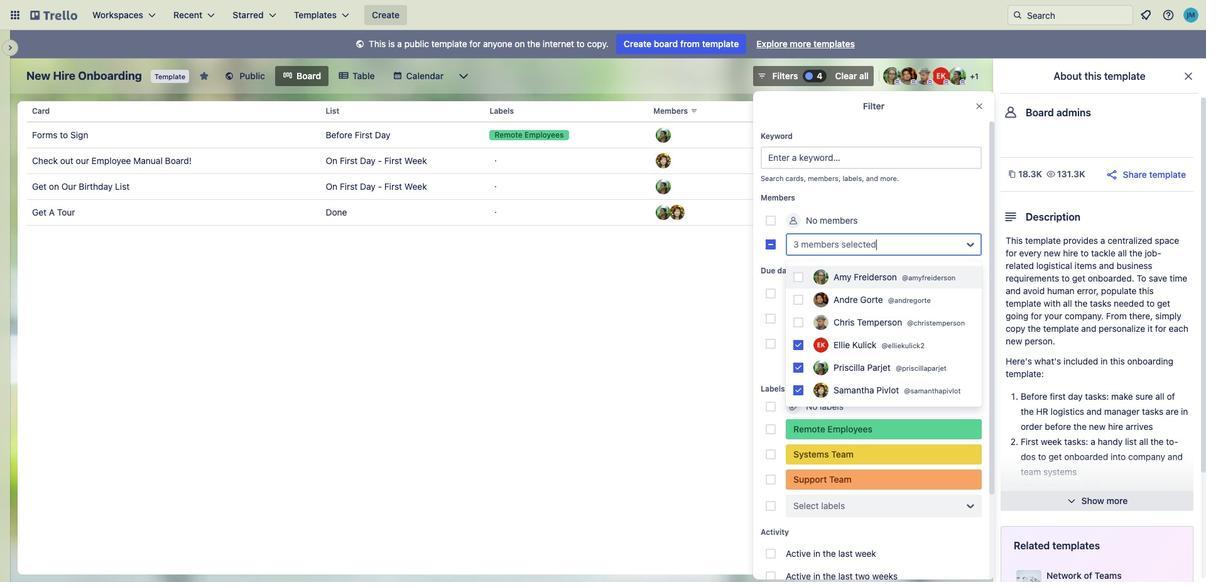 Task type: locate. For each thing, give the bounding box(es) containing it.
2 vertical spatial new
[[1090, 421, 1106, 432]]

public
[[240, 70, 265, 81]]

business
[[1117, 260, 1153, 271]]

no up 3 members selected
[[806, 215, 818, 226]]

1 horizontal spatial this
[[1006, 235, 1024, 246]]

template right public
[[432, 38, 467, 49]]

show
[[786, 362, 809, 373], [1082, 495, 1105, 506]]

4 this member is an admin of this workspace. image from the left
[[960, 79, 966, 85]]

customize views image
[[458, 70, 470, 82]]

andre gorte (andregorte) image
[[900, 67, 918, 85], [814, 292, 829, 307]]

jeremy miller (jeremymiller198) image
[[1184, 8, 1199, 23]]

create inside button
[[372, 9, 400, 20]]

related
[[1015, 540, 1051, 551]]

1 horizontal spatial a
[[1091, 436, 1096, 447]]

1 vertical spatial members
[[802, 239, 840, 250]]

all down centralized
[[1119, 248, 1128, 258]]

0 vertical spatial labels
[[820, 401, 844, 412]]

1 this member is an admin of this workspace. image from the left
[[911, 79, 917, 85]]

this left "onboarding"
[[1111, 356, 1126, 366]]

0 vertical spatial last
[[839, 548, 853, 559]]

hr
[[1037, 406, 1049, 417]]

color: green, title: "remote employees" element down labels button
[[490, 130, 569, 140]]

samantha pivlot (samanthapivlot) image
[[656, 153, 672, 168], [814, 383, 829, 398]]

templates up network of teams
[[1053, 540, 1101, 551]]

0 vertical spatial day
[[375, 129, 391, 140]]

this for this template provides a centralized space for every new hire to tackle all the job- related logistical items and business requirements to get onboarded. to save time and avoid human error, populate this template with all the tasks needed to get going for your company. from there, simply copy the template and personalize it for each new person.
[[1006, 235, 1024, 246]]

0 vertical spatial on first day - first week
[[326, 155, 427, 166]]

of inside network of teams link
[[1085, 570, 1093, 581]]

@amyfreiderson
[[903, 273, 956, 281]]

2 this member is an admin of this workspace. image from the left
[[928, 79, 933, 85]]

get for get a tour
[[32, 207, 47, 217]]

on for check out our employee manual board!
[[326, 155, 338, 166]]

1 horizontal spatial remote
[[794, 424, 826, 434]]

of inside before first day tasks: make sure all of the hr logistics and manager tasks are in order before the new hire arrives first week tasks: a handy list all the to- dos to get onboarded into company and team systems who's who list: help the newbie orient themselves and learn all about the key people they'll encounter at work
[[1168, 391, 1176, 402]]

2 horizontal spatial get
[[1158, 298, 1171, 309]]

amy freiderson @amyfreiderson
[[834, 271, 956, 282]]

included
[[1064, 356, 1099, 366]]

remote inside remote employees button
[[495, 130, 523, 140]]

1 horizontal spatial board
[[1026, 107, 1055, 118]]

1 on first day - first week from the top
[[326, 155, 427, 166]]

filters
[[773, 70, 799, 81]]

the up active in the last two weeks at right bottom
[[823, 548, 836, 559]]

for
[[470, 38, 481, 49], [1006, 248, 1018, 258], [1032, 311, 1043, 321], [1156, 323, 1167, 334]]

centralized
[[1108, 235, 1153, 246]]

2 horizontal spatial this
[[1140, 285, 1155, 296]]

template up going
[[1006, 298, 1042, 309]]

share
[[1124, 169, 1148, 179]]

0 vertical spatial week
[[405, 155, 427, 166]]

with
[[1044, 298, 1061, 309]]

job-
[[1146, 248, 1162, 258]]

what's
[[1035, 356, 1062, 366]]

show inside button
[[1082, 495, 1105, 506]]

1 vertical spatial on
[[326, 181, 338, 192]]

0 horizontal spatial members
[[654, 106, 688, 116]]

2 on first day - first week from the top
[[326, 181, 427, 192]]

color: green, title: "remote employees" element
[[490, 130, 569, 140], [786, 419, 982, 439]]

2 get from the top
[[32, 207, 47, 217]]

0 horizontal spatial on
[[49, 181, 59, 192]]

no labels
[[806, 401, 844, 412]]

2 active from the top
[[786, 571, 811, 581]]

remote down labels button
[[495, 130, 523, 140]]

row
[[27, 96, 977, 126], [27, 122, 977, 148], [27, 148, 977, 174], [27, 173, 977, 200], [27, 199, 977, 226]]

0 horizontal spatial remote employees
[[495, 130, 564, 140]]

new
[[26, 69, 50, 82]]

board left admins
[[1026, 107, 1055, 118]]

1 vertical spatial samantha pivlot (samanthapivlot) image
[[814, 383, 829, 398]]

0 vertical spatial team
[[832, 449, 854, 460]]

0 vertical spatial on
[[515, 38, 525, 49]]

before first day tasks: make sure all of the hr logistics and manager tasks are in order before the new hire arrives first week tasks: a handy list all the to- dos to get onboarded into company and team systems who's who list: help the newbie orient themselves and learn all about the key people they'll encounter at work
[[1021, 391, 1189, 522]]

board link
[[275, 66, 329, 86]]

0 horizontal spatial get
[[1049, 451, 1063, 462]]

tasks
[[1091, 298, 1112, 309], [1143, 406, 1164, 417]]

first inside before first day tasks: make sure all of the hr logistics and manager tasks are in order before the new hire arrives first week tasks: a handy list all the to- dos to get onboarded into company and team systems who's who list: help the newbie orient themselves and learn all about the key people they'll encounter at work
[[1021, 436, 1039, 447]]

template right share at the right top
[[1150, 169, 1187, 179]]

1 vertical spatial a
[[1101, 235, 1106, 246]]

remote employees down labels button
[[495, 130, 564, 140]]

due for due in the next day
[[806, 338, 823, 349]]

about
[[1122, 497, 1145, 507]]

a up onboarded
[[1091, 436, 1096, 447]]

no down amy freiderson (amyfreiderson) icon
[[806, 288, 818, 299]]

more inside button
[[812, 362, 833, 373]]

on
[[515, 38, 525, 49], [49, 181, 59, 192]]

ellie kulick (elliekulick2) image
[[933, 67, 950, 85]]

all right clear
[[860, 70, 869, 81]]

2 last from the top
[[839, 571, 853, 581]]

row containing check out our employee manual board!
[[27, 148, 977, 174]]

0 vertical spatial this
[[369, 38, 386, 49]]

selected
[[842, 239, 877, 250]]

out
[[60, 155, 73, 166]]

hire
[[1064, 248, 1079, 258], [1109, 421, 1124, 432]]

1 horizontal spatial on
[[515, 38, 525, 49]]

0 vertical spatial members
[[654, 106, 688, 116]]

row containing forms to sign
[[27, 122, 977, 148]]

more right explore
[[790, 38, 812, 49]]

anyone
[[483, 38, 513, 49]]

week for check out our employee manual board!
[[405, 155, 427, 166]]

131.3k
[[1058, 168, 1086, 179]]

create for create
[[372, 9, 400, 20]]

1 vertical spatial this
[[1140, 285, 1155, 296]]

3 row from the top
[[27, 148, 977, 174]]

birthday
[[79, 181, 113, 192]]

more for options
[[812, 362, 833, 373]]

tasks:
[[1086, 391, 1110, 402], [1065, 436, 1089, 447]]

more up at
[[1107, 495, 1129, 506]]

this inside this template provides a centralized space for every new hire to tackle all the job- related logistical items and business requirements to get onboarded. to save time and avoid human error, populate this template with all the tasks needed to get going for your company. from there, simply copy the template and personalize it for each new person.
[[1006, 235, 1024, 246]]

template inside button
[[1150, 169, 1187, 179]]

in up active in the last two weeks at right bottom
[[814, 548, 821, 559]]

the left hr on the bottom right of the page
[[1021, 406, 1035, 417]]

template up the every
[[1026, 235, 1062, 246]]

0 vertical spatial tasks
[[1091, 298, 1112, 309]]

calendar link
[[385, 66, 451, 86]]

on down before first day
[[326, 155, 338, 166]]

1 row from the top
[[27, 96, 977, 126]]

key
[[1163, 497, 1177, 507]]

copy.
[[587, 38, 609, 49]]

copy
[[1006, 323, 1026, 334]]

sm image
[[354, 38, 367, 51]]

table
[[18, 96, 986, 575]]

and
[[867, 174, 879, 182], [1100, 260, 1115, 271], [1006, 285, 1021, 296], [1082, 323, 1097, 334], [1087, 406, 1103, 417], [1168, 451, 1184, 462], [1070, 497, 1085, 507]]

3 no from the top
[[806, 401, 818, 412]]

the
[[528, 38, 541, 49], [1130, 248, 1143, 258], [1075, 298, 1088, 309], [1028, 323, 1042, 334], [835, 338, 848, 349], [1021, 406, 1035, 417], [1074, 421, 1087, 432], [1151, 436, 1164, 447], [1106, 482, 1120, 492], [1147, 497, 1160, 507], [823, 548, 836, 559], [823, 571, 836, 581]]

1 vertical spatial -
[[378, 181, 382, 192]]

this member is an admin of this workspace. image for rightmost andre gorte (andregorte) image
[[911, 79, 917, 85]]

team inside color: yellow, title: "systems team" "element"
[[832, 449, 854, 460]]

this right about at the top
[[1085, 70, 1102, 82]]

on up done
[[326, 181, 338, 192]]

1 vertical spatial get
[[1158, 298, 1171, 309]]

2 no from the top
[[806, 288, 818, 299]]

chris temperson (christemperson) image
[[916, 67, 934, 85], [814, 315, 829, 330]]

due up show more options
[[806, 338, 823, 349]]

parjet
[[868, 362, 891, 372]]

priscilla
[[834, 362, 865, 372]]

1 no from the top
[[806, 215, 818, 226]]

list
[[1126, 436, 1138, 447]]

this down to
[[1140, 285, 1155, 296]]

row containing card
[[27, 96, 977, 126]]

0 horizontal spatial color: green, title: "remote employees" element
[[490, 130, 569, 140]]

in left ellie at the right of page
[[825, 338, 832, 349]]

1 vertical spatial day
[[360, 155, 376, 166]]

team inside color: orange, title: "support team" element
[[830, 474, 852, 485]]

4
[[817, 70, 823, 81]]

a right is
[[398, 38, 402, 49]]

0 vertical spatial get
[[32, 181, 47, 192]]

1 vertical spatial of
[[1085, 570, 1093, 581]]

1 week from the top
[[405, 155, 427, 166]]

team for systems team
[[832, 449, 854, 460]]

remote up the systems
[[794, 424, 826, 434]]

andre gorte (andregorte) image up overdue
[[814, 292, 829, 307]]

template
[[155, 72, 186, 80]]

ellie kulick @elliekulick2
[[834, 339, 925, 350]]

2 week from the top
[[405, 181, 427, 192]]

day right next
[[870, 338, 885, 349]]

on first day - first week for check out our employee manual board!
[[326, 155, 427, 166]]

priscilla parjet (priscillaparjet) image
[[949, 67, 967, 85], [656, 128, 672, 143], [814, 360, 829, 375]]

create board from template link
[[617, 34, 747, 54]]

new up handy
[[1090, 421, 1106, 432]]

board inside "link"
[[297, 70, 321, 81]]

on first day - first week up done
[[326, 181, 427, 192]]

tasks: up onboarded
[[1065, 436, 1089, 447]]

activity
[[761, 527, 789, 537]]

hire down provides
[[1064, 248, 1079, 258]]

labels for select labels
[[822, 500, 846, 511]]

priscilla parjet @priscillaparjet
[[834, 362, 947, 372]]

1 - from the top
[[378, 155, 382, 166]]

1 vertical spatial due
[[806, 338, 823, 349]]

get down check
[[32, 181, 47, 192]]

2 horizontal spatial new
[[1090, 421, 1106, 432]]

color: green, title: "remote employees" element inside remote employees button
[[490, 130, 569, 140]]

2 on from the top
[[326, 181, 338, 192]]

1 vertical spatial active
[[786, 571, 811, 581]]

0 vertical spatial due
[[761, 266, 776, 275]]

1 vertical spatial remote
[[794, 424, 826, 434]]

1 horizontal spatial week
[[1042, 436, 1063, 447]]

employees down labels button
[[525, 130, 564, 140]]

members for 3
[[802, 239, 840, 250]]

before inside before first day tasks: make sure all of the hr logistics and manager tasks are in order before the new hire arrives first week tasks: a handy list all the to- dos to get onboarded into company and team systems who's who list: help the newbie orient themselves and learn all about the key people they'll encounter at work
[[1021, 391, 1048, 402]]

0 vertical spatial -
[[378, 155, 382, 166]]

1 horizontal spatial hire
[[1109, 421, 1124, 432]]

to up human
[[1062, 273, 1070, 283]]

tasks down sure
[[1143, 406, 1164, 417]]

remote
[[495, 130, 523, 140], [794, 424, 826, 434]]

show inside button
[[786, 362, 809, 373]]

1 on from the top
[[326, 155, 338, 166]]

more down ellie kulick (elliekulick2) image
[[812, 362, 833, 373]]

1 vertical spatial on first day - first week
[[326, 181, 427, 192]]

list
[[326, 106, 340, 116], [115, 181, 130, 192]]

labels right select at right
[[822, 500, 846, 511]]

get up systems
[[1049, 451, 1063, 462]]

1 vertical spatial templates
[[1053, 540, 1101, 551]]

row containing get on our birthday list
[[27, 173, 977, 200]]

day up 'logistics'
[[1069, 391, 1083, 402]]

last left two
[[839, 571, 853, 581]]

2 row from the top
[[27, 122, 977, 148]]

this member is an admin of this workspace. image
[[911, 79, 917, 85], [928, 79, 933, 85], [944, 79, 950, 85], [960, 79, 966, 85]]

0 horizontal spatial board
[[297, 70, 321, 81]]

this inside this template provides a centralized space for every new hire to tackle all the job- related logistical items and business requirements to get onboarded. to save time and avoid human error, populate this template with all the tasks needed to get going for your company. from there, simply copy the template and personalize it for each new person.
[[1140, 285, 1155, 296]]

no for no labels
[[806, 401, 818, 412]]

every
[[1020, 248, 1042, 258]]

new up logistical
[[1045, 248, 1061, 258]]

create left board
[[624, 38, 652, 49]]

labels down samantha
[[820, 401, 844, 412]]

get up simply
[[1158, 298, 1171, 309]]

no for no dates
[[806, 288, 818, 299]]

tasks inside before first day tasks: make sure all of the hr logistics and manager tasks are in order before the new hire arrives first week tasks: a handy list all the to- dos to get onboarded into company and team systems who's who list: help the newbie orient themselves and learn all about the key people they'll encounter at work
[[1143, 406, 1164, 417]]

the up person.
[[1028, 323, 1042, 334]]

on right anyone
[[515, 38, 525, 49]]

calendar
[[407, 70, 444, 81]]

network of teams
[[1047, 570, 1122, 581]]

get for get on our birthday list
[[32, 181, 47, 192]]

and left more.
[[867, 174, 879, 182]]

0 vertical spatial on
[[326, 155, 338, 166]]

0 horizontal spatial hire
[[1064, 248, 1079, 258]]

samantha pivlot (samanthapivlot) image up samantha pivlot (samanthapivlot) image
[[656, 153, 672, 168]]

0 vertical spatial week
[[1042, 436, 1063, 447]]

the left internet
[[528, 38, 541, 49]]

of up are at bottom
[[1168, 391, 1176, 402]]

get inside get on our birthday list "link"
[[32, 181, 47, 192]]

get inside before first day tasks: make sure all of the hr logistics and manager tasks are in order before the new hire arrives first week tasks: a handy list all the to- dos to get onboarded into company and team systems who's who list: help the newbie orient themselves and learn all about the key people they'll encounter at work
[[1049, 451, 1063, 462]]

1 horizontal spatial priscilla parjet (priscillaparjet) image
[[814, 360, 829, 375]]

to up there,
[[1147, 298, 1155, 309]]

4 row from the top
[[27, 173, 977, 200]]

create up is
[[372, 9, 400, 20]]

1 vertical spatial create
[[624, 38, 652, 49]]

to
[[577, 38, 585, 49], [60, 129, 68, 140], [1081, 248, 1089, 258], [1062, 273, 1070, 283], [1147, 298, 1155, 309], [1039, 451, 1047, 462]]

company.
[[1065, 311, 1104, 321]]

0 vertical spatial a
[[398, 38, 402, 49]]

1 vertical spatial on
[[49, 181, 59, 192]]

active down the activity at the bottom right of the page
[[786, 548, 811, 559]]

new hire onboarding
[[26, 69, 142, 82]]

amy freiderson (amyfreiderson) image
[[814, 270, 829, 285]]

andre
[[834, 294, 858, 305]]

1 vertical spatial tasks
[[1143, 406, 1164, 417]]

active for active in the last week
[[786, 548, 811, 559]]

0 horizontal spatial andre gorte (andregorte) image
[[814, 292, 829, 307]]

get down the items
[[1073, 273, 1086, 283]]

1 vertical spatial labels
[[822, 500, 846, 511]]

before for before first day
[[326, 129, 353, 140]]

table
[[353, 70, 375, 81]]

Board name text field
[[20, 66, 148, 86]]

2 vertical spatial more
[[1107, 495, 1129, 506]]

get on our birthday list
[[32, 181, 130, 192]]

all
[[860, 70, 869, 81], [1119, 248, 1128, 258], [1064, 298, 1073, 309], [1156, 391, 1165, 402], [1140, 436, 1149, 447], [1110, 497, 1119, 507]]

here's
[[1006, 356, 1033, 366]]

1 vertical spatial no
[[806, 288, 818, 299]]

2 vertical spatial get
[[1049, 451, 1063, 462]]

1 horizontal spatial this
[[1111, 356, 1126, 366]]

1 priscilla parjet (priscillaparjet) image from the top
[[656, 179, 672, 194]]

new inside before first day tasks: make sure all of the hr logistics and manager tasks are in order before the new hire arrives first week tasks: a handy list all the to- dos to get onboarded into company and team systems who's who list: help the newbie orient themselves and learn all about the key people they'll encounter at work
[[1090, 421, 1106, 432]]

0 vertical spatial more
[[790, 38, 812, 49]]

0 horizontal spatial due
[[761, 266, 776, 275]]

the up business
[[1130, 248, 1143, 258]]

active
[[786, 548, 811, 559], [786, 571, 811, 581]]

2 vertical spatial a
[[1091, 436, 1096, 447]]

1 vertical spatial this
[[1006, 235, 1024, 246]]

0 horizontal spatial employees
[[525, 130, 564, 140]]

the up show more
[[1106, 482, 1120, 492]]

before inside row
[[326, 129, 353, 140]]

labels inside labels button
[[490, 106, 514, 116]]

members right 3 on the top of the page
[[802, 239, 840, 250]]

remote for color: green, title: "remote employees" 'element' in the remote employees button
[[495, 130, 523, 140]]

- for check out our employee manual board!
[[378, 155, 382, 166]]

board for board
[[297, 70, 321, 81]]

1 vertical spatial chris temperson (christemperson) image
[[814, 315, 829, 330]]

get left a
[[32, 207, 47, 217]]

no down show more options
[[806, 401, 818, 412]]

card
[[32, 106, 50, 116]]

1 horizontal spatial chris temperson (christemperson) image
[[916, 67, 934, 85]]

0 vertical spatial day
[[870, 338, 885, 349]]

gorte
[[861, 294, 884, 305]]

0 vertical spatial andre gorte (andregorte) image
[[900, 67, 918, 85]]

tasks down error,
[[1091, 298, 1112, 309]]

0 vertical spatial of
[[1168, 391, 1176, 402]]

due left "date"
[[761, 266, 776, 275]]

this for this is a public template for anyone on the internet to copy.
[[369, 38, 386, 49]]

0 vertical spatial samantha pivlot (samanthapivlot) image
[[656, 153, 672, 168]]

day inside before first day tasks: make sure all of the hr logistics and manager tasks are in order before the new hire arrives first week tasks: a handy list all the to- dos to get onboarded into company and team systems who's who list: help the newbie orient themselves and learn all about the key people they'll encounter at work
[[1069, 391, 1083, 402]]

close popover image
[[975, 101, 985, 111]]

3
[[794, 239, 799, 250]]

0 vertical spatial board
[[297, 70, 321, 81]]

to right dos
[[1039, 451, 1047, 462]]

systems
[[1044, 466, 1078, 477]]

template down your
[[1044, 323, 1080, 334]]

day for list
[[360, 181, 376, 192]]

week down before
[[1042, 436, 1063, 447]]

this up the every
[[1006, 235, 1024, 246]]

employees inside button
[[525, 130, 564, 140]]

samantha pivlot (samanthapivlot) image
[[670, 205, 685, 220]]

on first day - first week down before first day
[[326, 155, 427, 166]]

clear
[[836, 70, 858, 81]]

1 vertical spatial get
[[32, 207, 47, 217]]

3 this member is an admin of this workspace. image from the left
[[944, 79, 950, 85]]

2 horizontal spatial priscilla parjet (priscillaparjet) image
[[949, 67, 967, 85]]

active for active in the last two weeks
[[786, 571, 811, 581]]

employees down no labels
[[828, 424, 873, 434]]

before down table link
[[326, 129, 353, 140]]

due for due date
[[761, 266, 776, 275]]

0 horizontal spatial this
[[369, 38, 386, 49]]

0 vertical spatial tasks:
[[1086, 391, 1110, 402]]

list right birthday
[[115, 181, 130, 192]]

0 vertical spatial templates
[[814, 38, 855, 49]]

1 horizontal spatial members
[[761, 193, 796, 202]]

show for show more options
[[786, 362, 809, 373]]

encounter
[[1078, 512, 1120, 522]]

last up active in the last two weeks at right bottom
[[839, 548, 853, 559]]

2 - from the top
[[378, 181, 382, 192]]

1 vertical spatial hire
[[1109, 421, 1124, 432]]

table containing forms to sign
[[18, 96, 986, 575]]

1 horizontal spatial show
[[1082, 495, 1105, 506]]

1 vertical spatial color: green, title: "remote employees" element
[[786, 419, 982, 439]]

5 row from the top
[[27, 199, 977, 226]]

no
[[806, 215, 818, 226], [806, 288, 818, 299], [806, 401, 818, 412]]

hire up handy
[[1109, 421, 1124, 432]]

0 vertical spatial priscilla parjet (priscillaparjet) image
[[949, 67, 967, 85]]

from
[[1107, 311, 1128, 321]]

1 last from the top
[[839, 548, 853, 559]]

the left next
[[835, 338, 848, 349]]

0 horizontal spatial show
[[786, 362, 809, 373]]

1 horizontal spatial new
[[1045, 248, 1061, 258]]

onboarded
[[1065, 451, 1109, 462]]

1 vertical spatial team
[[830, 474, 852, 485]]

priscilla parjet (priscillaparjet) image
[[656, 179, 672, 194], [656, 205, 672, 220]]

show down help
[[1082, 495, 1105, 506]]

1 active from the top
[[786, 548, 811, 559]]

1 horizontal spatial of
[[1168, 391, 1176, 402]]

1 get from the top
[[32, 181, 47, 192]]

of left teams
[[1085, 570, 1093, 581]]

a up 'tackle'
[[1101, 235, 1106, 246]]

in inside before first day tasks: make sure all of the hr logistics and manager tasks are in order before the new hire arrives first week tasks: a handy list all the to- dos to get onboarded into company and team systems who's who list: help the newbie orient themselves and learn all about the key people they'll encounter at work
[[1182, 406, 1189, 417]]

board left table link
[[297, 70, 321, 81]]

team right the support
[[830, 474, 852, 485]]

chris
[[834, 316, 855, 327]]

space
[[1156, 235, 1180, 246]]

members up 3 members selected
[[820, 215, 858, 226]]

members for no
[[820, 215, 858, 226]]

0 vertical spatial this
[[1085, 70, 1102, 82]]

the down 'logistics'
[[1074, 421, 1087, 432]]

0 vertical spatial create
[[372, 9, 400, 20]]

tasks: left make
[[1086, 391, 1110, 402]]

to inside before first day tasks: make sure all of the hr logistics and manager tasks are in order before the new hire arrives first week tasks: a handy list all the to- dos to get onboarded into company and team systems who's who list: help the newbie orient themselves and learn all about the key people they'll encounter at work
[[1039, 451, 1047, 462]]

in
[[825, 338, 832, 349], [1101, 356, 1108, 366], [1182, 406, 1189, 417], [814, 548, 821, 559], [814, 571, 821, 581]]

2 priscilla parjet (priscillaparjet) image from the top
[[656, 205, 672, 220]]

table link
[[331, 66, 383, 86]]

row containing get a tour
[[27, 199, 977, 226]]

1 horizontal spatial create
[[624, 38, 652, 49]]

a inside before first day tasks: make sure all of the hr logistics and manager tasks are in order before the new hire arrives first week tasks: a handy list all the to- dos to get onboarded into company and team systems who's who list: help the newbie orient themselves and learn all about the key people they'll encounter at work
[[1091, 436, 1096, 447]]

get inside get a tour link
[[32, 207, 47, 217]]

0 horizontal spatial of
[[1085, 570, 1093, 581]]

list button
[[321, 96, 485, 126]]

andre gorte (andregorte) image left ellie kulick (elliekulick2) icon
[[900, 67, 918, 85]]

board!
[[165, 155, 192, 166]]



Task type: describe. For each thing, give the bounding box(es) containing it.
amy
[[834, 271, 852, 282]]

0 horizontal spatial priscilla parjet (priscillaparjet) image
[[656, 128, 672, 143]]

remote employees button
[[485, 123, 649, 148]]

filter
[[864, 101, 885, 111]]

starred
[[233, 9, 264, 20]]

starred button
[[225, 5, 284, 25]]

primary element
[[0, 0, 1207, 30]]

kulick
[[853, 339, 877, 350]]

0 horizontal spatial chris temperson (christemperson) image
[[814, 315, 829, 330]]

sure
[[1136, 391, 1154, 402]]

hire inside this template provides a centralized space for every new hire to tackle all the job- related logistical items and business requirements to get onboarded. to save time and avoid human error, populate this template with all the tasks needed to get going for your company. from there, simply copy the template and personalize it for each new person.
[[1064, 248, 1079, 258]]

in for due in the next day
[[825, 338, 832, 349]]

pivlot
[[877, 384, 900, 395]]

0 horizontal spatial a
[[398, 38, 402, 49]]

- for get on our birthday list
[[378, 181, 382, 192]]

to left copy.
[[577, 38, 585, 49]]

all right sure
[[1156, 391, 1165, 402]]

this is a public template for anyone on the internet to copy.
[[369, 38, 609, 49]]

keyword
[[761, 131, 793, 141]]

this inside "here's what's included in this onboarding template:"
[[1111, 356, 1126, 366]]

systems
[[794, 449, 830, 460]]

0 vertical spatial chris temperson (christemperson) image
[[916, 67, 934, 85]]

onboarding
[[78, 69, 142, 82]]

back to home image
[[30, 5, 77, 25]]

show more
[[1082, 495, 1129, 506]]

0 horizontal spatial samantha pivlot (samanthapivlot) image
[[656, 153, 672, 168]]

team
[[1021, 466, 1042, 477]]

error,
[[1078, 285, 1099, 296]]

related
[[1006, 260, 1035, 271]]

explore more templates
[[757, 38, 855, 49]]

explore more templates link
[[749, 34, 863, 54]]

@andregorte
[[889, 296, 931, 304]]

forms to sign
[[32, 129, 88, 140]]

a
[[49, 207, 55, 217]]

cards,
[[786, 174, 806, 182]]

for up the related
[[1006, 248, 1018, 258]]

before for before first day tasks: make sure all of the hr logistics and manager tasks are in order before the new hire arrives first week tasks: a handy list all the to- dos to get onboarded into company and team systems who's who list: help the newbie orient themselves and learn all about the key people they'll encounter at work
[[1021, 391, 1048, 402]]

0 horizontal spatial week
[[856, 548, 877, 559]]

learn
[[1088, 497, 1108, 507]]

ellie kulick (elliekulick2) image
[[814, 338, 829, 353]]

members button
[[649, 96, 813, 126]]

more for templates
[[790, 38, 812, 49]]

no members
[[806, 215, 858, 226]]

1 horizontal spatial color: green, title: "remote employees" element
[[786, 419, 982, 439]]

members,
[[808, 174, 841, 182]]

they'll
[[1051, 512, 1076, 522]]

on inside "link"
[[49, 181, 59, 192]]

amy freiderson (amyfreiderson) image
[[884, 67, 901, 85]]

employees for rightmost color: green, title: "remote employees" 'element'
[[828, 424, 873, 434]]

team for support team
[[830, 474, 852, 485]]

day for manual
[[360, 155, 376, 166]]

employees for color: green, title: "remote employees" 'element' in the remote employees button
[[525, 130, 564, 140]]

remote employees inside remote employees button
[[495, 130, 564, 140]]

handy
[[1099, 436, 1123, 447]]

1 vertical spatial members
[[761, 193, 796, 202]]

0 horizontal spatial templates
[[814, 38, 855, 49]]

template:
[[1006, 368, 1045, 379]]

star or unstar board image
[[199, 71, 209, 81]]

1 vertical spatial new
[[1006, 336, 1023, 346]]

color: yellow, title: "systems team" element
[[786, 444, 982, 465]]

who's
[[1021, 482, 1047, 492]]

samantha pivlot @samanthapivlot
[[834, 384, 961, 395]]

is
[[389, 38, 395, 49]]

network of teams link
[[1015, 568, 1181, 582]]

on for get on our birthday list
[[326, 181, 338, 192]]

no dates
[[806, 288, 843, 299]]

chris temperson @christemperson
[[834, 316, 966, 327]]

active in the last week
[[786, 548, 877, 559]]

all right list
[[1140, 436, 1149, 447]]

tour
[[57, 207, 75, 217]]

admins
[[1057, 107, 1092, 118]]

show more options
[[786, 362, 866, 373]]

and left avoid
[[1006, 285, 1021, 296]]

in for active in the last two weeks
[[814, 571, 821, 581]]

this member is an admin of this workspace. image for ellie kulick (elliekulick2) icon
[[944, 79, 950, 85]]

list inside button
[[326, 106, 340, 116]]

1 horizontal spatial labels
[[761, 384, 786, 393]]

this member is an admin of this workspace. image for right priscilla parjet (priscillaparjet) image
[[960, 79, 966, 85]]

no for no members
[[806, 215, 818, 226]]

explore
[[757, 38, 788, 49]]

3 members selected
[[794, 239, 877, 250]]

a inside this template provides a centralized space for every new hire to tackle all the job- related logistical items and business requirements to get onboarded. to save time and avoid human error, populate this template with all the tasks needed to get going for your company. from there, simply copy the template and personalize it for each new person.
[[1101, 235, 1106, 246]]

about this template
[[1054, 70, 1146, 82]]

templates
[[294, 9, 337, 20]]

the up company.
[[1075, 298, 1088, 309]]

to up the items
[[1081, 248, 1089, 258]]

1 vertical spatial tasks:
[[1065, 436, 1089, 447]]

0 notifications image
[[1139, 8, 1154, 23]]

1 horizontal spatial samantha pivlot (samanthapivlot) image
[[814, 383, 829, 398]]

last for week
[[839, 548, 853, 559]]

hire inside before first day tasks: make sure all of the hr logistics and manager tasks are in order before the new hire arrives first week tasks: a handy list all the to- dos to get onboarded into company and team systems who's who list: help the newbie orient themselves and learn all about the key people they'll encounter at work
[[1109, 421, 1124, 432]]

1 vertical spatial andre gorte (andregorte) image
[[814, 292, 829, 307]]

onboarded.
[[1089, 273, 1135, 283]]

card button
[[27, 96, 321, 126]]

for left anyone
[[470, 38, 481, 49]]

open information menu image
[[1163, 9, 1175, 21]]

support team
[[794, 474, 852, 485]]

options
[[835, 362, 866, 373]]

all down human
[[1064, 298, 1073, 309]]

show more options button
[[786, 361, 879, 374]]

week inside before first day tasks: make sure all of the hr logistics and manager tasks are in order before the new hire arrives first week tasks: a handy list all the to- dos to get onboarded into company and team systems who's who list: help the newbie orient themselves and learn all about the key people they'll encounter at work
[[1042, 436, 1063, 447]]

weeks
[[873, 571, 898, 581]]

templates button
[[286, 5, 357, 25]]

your
[[1045, 311, 1063, 321]]

more inside button
[[1107, 495, 1129, 506]]

teams
[[1095, 570, 1122, 581]]

work
[[1132, 512, 1152, 522]]

2 vertical spatial priscilla parjet (priscillaparjet) image
[[814, 360, 829, 375]]

check out our employee manual board! link
[[32, 148, 316, 173]]

for left your
[[1032, 311, 1043, 321]]

show more button
[[1001, 491, 1194, 511]]

last for two
[[839, 571, 853, 581]]

help
[[1087, 482, 1104, 492]]

in for active in the last week
[[814, 548, 821, 559]]

and down company.
[[1082, 323, 1097, 334]]

ellie
[[834, 339, 851, 350]]

show for show more
[[1082, 495, 1105, 506]]

to inside "forms to sign" link
[[60, 129, 68, 140]]

the left key
[[1147, 497, 1160, 507]]

@samanthapivlot
[[905, 386, 961, 394]]

all right learn
[[1110, 497, 1119, 507]]

Search field
[[1023, 6, 1133, 25]]

next
[[850, 338, 868, 349]]

0 horizontal spatial day
[[870, 338, 885, 349]]

board admins
[[1026, 107, 1092, 118]]

arrives
[[1126, 421, 1154, 432]]

1 horizontal spatial remote employees
[[794, 424, 873, 434]]

in inside "here's what's included in this onboarding template:"
[[1101, 356, 1108, 366]]

and down list:
[[1070, 497, 1085, 507]]

support
[[794, 474, 828, 485]]

first
[[1051, 391, 1066, 402]]

create for create board from template
[[624, 38, 652, 49]]

on first day - first week for get on our birthday list
[[326, 181, 427, 192]]

going
[[1006, 311, 1029, 321]]

the left to-
[[1151, 436, 1164, 447]]

our
[[61, 181, 76, 192]]

get a tour link
[[32, 200, 316, 225]]

create board from template
[[624, 38, 739, 49]]

overdue
[[806, 313, 841, 324]]

0 horizontal spatial this
[[1085, 70, 1102, 82]]

0 vertical spatial new
[[1045, 248, 1061, 258]]

employee
[[92, 155, 131, 166]]

get a tour
[[32, 207, 75, 217]]

remote for rightmost color: green, title: "remote employees" 'element'
[[794, 424, 826, 434]]

select labels
[[794, 500, 846, 511]]

1 horizontal spatial templates
[[1053, 540, 1101, 551]]

who
[[1049, 482, 1068, 492]]

template right about at the top
[[1105, 70, 1146, 82]]

+ 1
[[971, 72, 979, 81]]

and right 'logistics'
[[1087, 406, 1103, 417]]

needed
[[1114, 298, 1145, 309]]

hire
[[53, 69, 76, 82]]

more.
[[881, 174, 900, 182]]

all inside button
[[860, 70, 869, 81]]

this member is an admin of this workspace. image
[[895, 79, 901, 85]]

tasks inside this template provides a centralized space for every new hire to tackle all the job- related logistical items and business requirements to get onboarded. to save time and avoid human error, populate this template with all the tasks needed to get going for your company. from there, simply copy the template and personalize it for each new person.
[[1091, 298, 1112, 309]]

1 horizontal spatial andre gorte (andregorte) image
[[900, 67, 918, 85]]

time
[[1170, 273, 1188, 283]]

Enter a keyword… text field
[[761, 146, 982, 169]]

list inside "link"
[[115, 181, 130, 192]]

and down to-
[[1168, 451, 1184, 462]]

systems team
[[794, 449, 854, 460]]

the down active in the last week at the bottom of page
[[823, 571, 836, 581]]

person.
[[1025, 336, 1056, 346]]

for right it
[[1156, 323, 1167, 334]]

tackle
[[1092, 248, 1116, 258]]

and down 'tackle'
[[1100, 260, 1115, 271]]

populate
[[1102, 285, 1137, 296]]

check out our employee manual board!
[[32, 155, 192, 166]]

related templates
[[1015, 540, 1101, 551]]

board for board admins
[[1026, 107, 1055, 118]]

template right from
[[703, 38, 739, 49]]

week for get on our birthday list
[[405, 181, 427, 192]]

members inside button
[[654, 106, 688, 116]]

andre gorte @andregorte
[[834, 294, 931, 305]]

color: orange, title: "support team" element
[[786, 470, 982, 490]]

select
[[794, 500, 819, 511]]

labels for no labels
[[820, 401, 844, 412]]

into
[[1111, 451, 1127, 462]]

1 horizontal spatial get
[[1073, 273, 1086, 283]]

share template button
[[1106, 168, 1187, 181]]

search image
[[1013, 10, 1023, 20]]



Task type: vqa. For each thing, say whether or not it's contained in the screenshot.
The Templates popup button
yes



